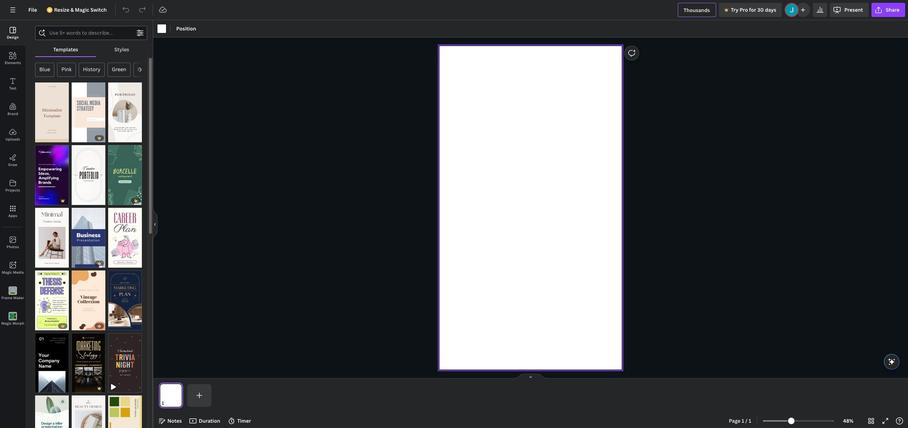 Task type: describe. For each thing, give the bounding box(es) containing it.
blue and brown minimalist furniture marketing plan presentation group
[[108, 267, 142, 331]]

green and yellow creative restaurant promotion mobile first presentation group
[[108, 141, 142, 205]]

hide image
[[153, 207, 157, 242]]

beige minimal portfolio mobile presentation group
[[108, 78, 142, 143]]

black pink purple modern gradient blur creative company profile mobile-first presentation group
[[35, 141, 69, 205]]

Design title text field
[[678, 3, 716, 17]]

blue modern business mobile-first presentation group
[[72, 204, 105, 268]]

main menu bar
[[0, 0, 908, 20]]

Use 5+ words to describe... search field
[[49, 26, 133, 40]]

side panel tab list
[[0, 20, 26, 332]]

page 1 image
[[159, 385, 183, 408]]

black and gold minimalist marketing strategy mobile-first presentation group
[[72, 329, 105, 393]]



Task type: locate. For each thing, give the bounding box(es) containing it.
#ffffff image
[[157, 24, 166, 33]]

hide pages image
[[514, 374, 548, 380]]

cream & lime green minimalist thesis defense mobile-first presentation group
[[35, 267, 69, 331]]

pink cute chic vintage 90s virtual trivia quiz mobile-first presentation group
[[108, 329, 142, 393]]

Page title text field
[[167, 400, 170, 408]]

cream minimalist beauty business mobile first presentation group
[[72, 392, 105, 429]]

pink and purple minimalist illustrated career plan presentation (mobile-first) group
[[108, 204, 142, 268]]

brown monochrome simple minimalist mobile-first presentation group
[[35, 78, 69, 143]]

white and green minimalist creative portfolio mobile first presentation group
[[72, 141, 105, 205]]

black and white corporate technology mobile-first presentation group
[[35, 329, 69, 393]]

cream and brown simple curvy serif typefaces mobile-first presentation group
[[72, 267, 105, 331]]

minimalist fashion brand catalog mobile presentation group
[[35, 204, 69, 268]]

Zoom button
[[837, 416, 860, 427]]

earth mobile first presentation group
[[35, 392, 69, 429]]

beige green simple creative agency responsive presentation group
[[108, 392, 142, 429]]

neutral minimalist social media strategy mobile-first presentation group
[[72, 78, 105, 143]]



Task type: vqa. For each thing, say whether or not it's contained in the screenshot.
greg robinson icon
no



